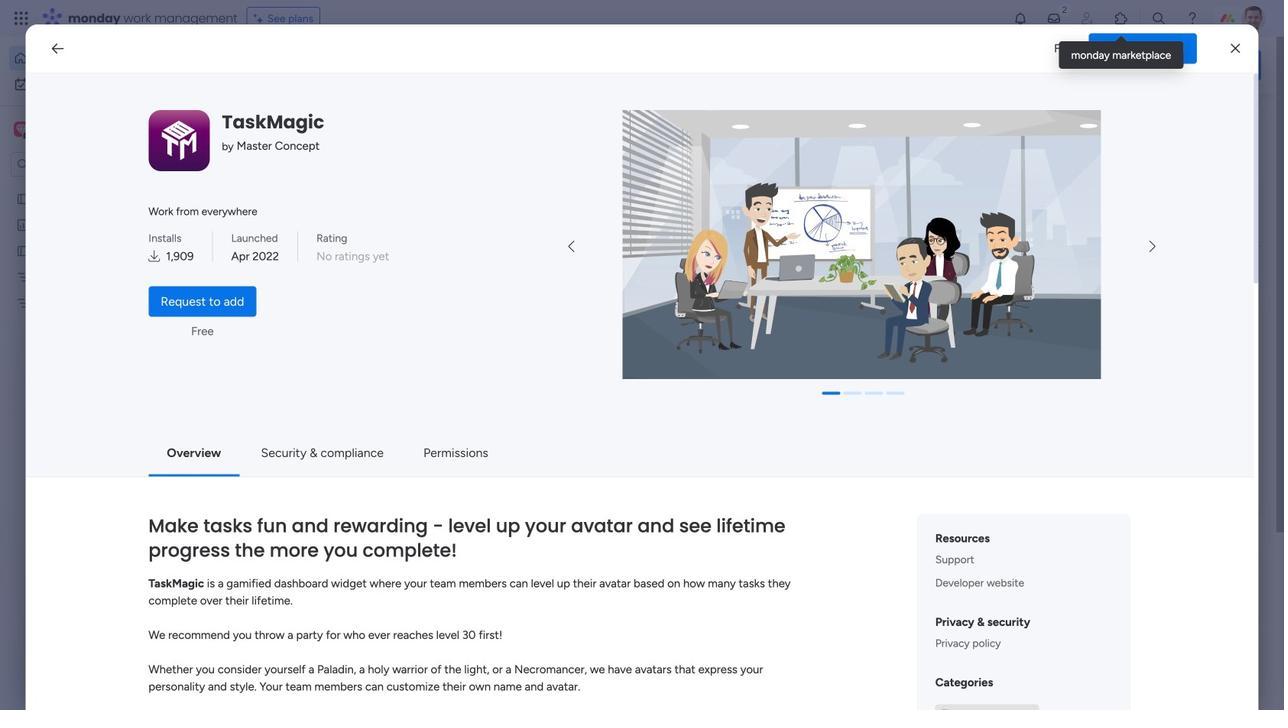 Task type: locate. For each thing, give the bounding box(es) containing it.
2 vertical spatial circle o image
[[1055, 222, 1065, 233]]

1 horizontal spatial lottie animation element
[[600, 37, 1030, 95]]

1 horizontal spatial public dashboard image
[[255, 467, 272, 483]]

see plans image
[[254, 10, 267, 27]]

terry turtle image
[[272, 629, 303, 659]]

v2 download image
[[149, 248, 160, 265]]

notifications image
[[1013, 11, 1029, 26]]

2 image
[[1058, 1, 1072, 18]]

remove from favorites image
[[954, 280, 969, 295]]

public board image up component image
[[255, 279, 272, 296]]

list box
[[0, 183, 195, 523]]

1 vertical spatial public dashboard image
[[255, 467, 272, 483]]

lottie animation element
[[600, 37, 1030, 95], [0, 556, 195, 710]]

circle o image
[[1055, 183, 1065, 194], [1055, 202, 1065, 214], [1055, 222, 1065, 233]]

public board image
[[16, 244, 31, 258], [255, 279, 272, 296], [756, 279, 772, 296]]

terry turtle image right help icon
[[1242, 6, 1266, 31]]

0 horizontal spatial lottie animation element
[[0, 556, 195, 710]]

dapulse x slim image
[[1232, 39, 1241, 58]]

1 horizontal spatial lottie animation image
[[600, 37, 1030, 95]]

check circle image
[[1055, 144, 1065, 155]]

1 vertical spatial lottie animation image
[[0, 556, 195, 710]]

0 horizontal spatial lottie animation image
[[0, 556, 195, 710]]

0 vertical spatial option
[[9, 46, 186, 70]]

0 horizontal spatial terry turtle image
[[272, 684, 303, 710]]

option
[[9, 46, 186, 70], [9, 72, 186, 96], [0, 185, 195, 188]]

component image
[[756, 303, 769, 317]]

1 horizontal spatial terry turtle image
[[1242, 6, 1266, 31]]

public dashboard image
[[16, 218, 31, 232], [255, 467, 272, 483]]

public board image
[[16, 192, 31, 206]]

v2 bolt switch image
[[1164, 57, 1173, 74]]

1 vertical spatial circle o image
[[1055, 202, 1065, 214]]

app logo image
[[149, 110, 210, 171]]

lottie animation image
[[600, 37, 1030, 95], [0, 556, 195, 710]]

0 vertical spatial lottie animation image
[[600, 37, 1030, 95]]

2 circle o image from the top
[[1055, 202, 1065, 214]]

component image
[[255, 303, 269, 317]]

public board image down public board icon
[[16, 244, 31, 258]]

terry turtle image
[[1242, 6, 1266, 31], [272, 684, 303, 710]]

update feed image
[[1047, 11, 1062, 26]]

0 horizontal spatial public dashboard image
[[16, 218, 31, 232]]

3 circle o image from the top
[[1055, 222, 1065, 233]]

quick search results list box
[[236, 143, 996, 533]]

1 vertical spatial lottie animation element
[[0, 556, 195, 710]]

terry turtle image down terry turtle image
[[272, 684, 303, 710]]

0 vertical spatial circle o image
[[1055, 183, 1065, 194]]

public board image up component icon
[[756, 279, 772, 296]]



Task type: describe. For each thing, give the bounding box(es) containing it.
add to favorites image
[[704, 280, 719, 295]]

0 vertical spatial lottie animation element
[[600, 37, 1030, 95]]

check circle image
[[1055, 163, 1065, 175]]

marketplace arrow right image
[[1150, 241, 1156, 253]]

1 circle o image from the top
[[1055, 183, 1065, 194]]

lottie animation image for bottommost lottie animation element
[[0, 556, 195, 710]]

2 horizontal spatial public board image
[[756, 279, 772, 296]]

0 vertical spatial terry turtle image
[[1242, 6, 1266, 31]]

1 vertical spatial terry turtle image
[[272, 684, 303, 710]]

add to favorites image
[[454, 467, 469, 482]]

2 vertical spatial option
[[0, 185, 195, 188]]

dapulse x slim image
[[1239, 111, 1257, 129]]

2 element
[[391, 576, 409, 594]]

marketplace arrow left image
[[569, 241, 575, 253]]

1 vertical spatial option
[[9, 72, 186, 96]]

v2 user feedback image
[[1045, 57, 1056, 74]]

Search in workspace field
[[32, 155, 128, 173]]

0 horizontal spatial public board image
[[16, 244, 31, 258]]

1 horizontal spatial public board image
[[255, 279, 272, 296]]

lottie animation image for the topmost lottie animation element
[[600, 37, 1030, 95]]

search everything image
[[1152, 11, 1167, 26]]

templates image image
[[1046, 308, 1248, 413]]

monday marketplace image
[[1114, 11, 1130, 26]]

close update feed (inbox) image
[[236, 576, 255, 594]]

public dashboard image inside quick search results list box
[[255, 467, 272, 483]]

close recently visited image
[[236, 125, 255, 143]]

0 vertical spatial public dashboard image
[[16, 218, 31, 232]]

help image
[[1185, 11, 1201, 26]]

select product image
[[14, 11, 29, 26]]



Task type: vqa. For each thing, say whether or not it's contained in the screenshot.
the topmost option
yes



